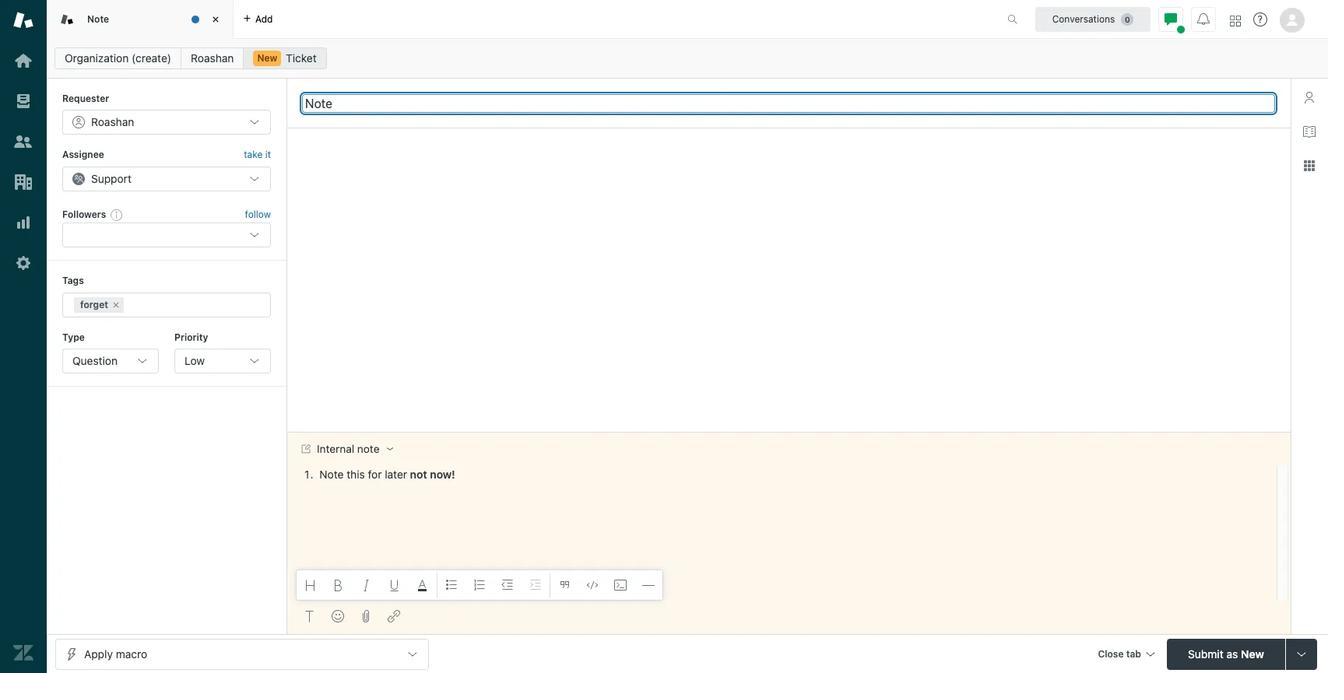 Task type: locate. For each thing, give the bounding box(es) containing it.
knowledge image
[[1303, 125, 1316, 138]]

1 horizontal spatial new
[[1241, 647, 1264, 661]]

0 horizontal spatial new
[[257, 52, 277, 64]]

Internal note composer text field
[[294, 466, 1272, 498]]

roashan inside requester element
[[91, 116, 134, 129]]

note for note this for later not now!
[[320, 468, 344, 481]]

note up organization on the top left of the page
[[87, 13, 109, 25]]

add link (cmd k) image
[[388, 610, 400, 623]]

1 vertical spatial note
[[320, 468, 344, 481]]

take
[[244, 149, 263, 161]]

note left this
[[320, 468, 344, 481]]

insert emojis image
[[332, 610, 344, 623]]

0 horizontal spatial note
[[87, 13, 109, 25]]

0 horizontal spatial roashan
[[91, 116, 134, 129]]

it
[[265, 149, 271, 161]]

decrease indent (cmd [) image
[[501, 579, 514, 592]]

horizontal rule (cmd shift l) image
[[642, 579, 655, 592]]

0 vertical spatial new
[[257, 52, 277, 64]]

internal note button
[[287, 433, 406, 466]]

organization (create) button
[[55, 47, 181, 69]]

note
[[357, 443, 380, 455]]

now!
[[430, 468, 455, 481]]

note inside tab
[[87, 13, 109, 25]]

followers
[[62, 208, 106, 220]]

not
[[410, 468, 427, 481]]

note this for later not now!
[[320, 468, 455, 481]]

organizations image
[[13, 172, 33, 192]]

note tab
[[47, 0, 234, 39]]

add attachment image
[[360, 610, 372, 623]]

1 vertical spatial new
[[1241, 647, 1264, 661]]

note inside text box
[[320, 468, 344, 481]]

get started image
[[13, 51, 33, 71]]

low
[[185, 354, 205, 367]]

(create)
[[132, 51, 171, 65]]

low button
[[174, 349, 271, 374]]

close tab
[[1098, 648, 1141, 660]]

numbered list (cmd shift 7) image
[[473, 579, 486, 592]]

apply macro
[[84, 647, 147, 661]]

question button
[[62, 349, 159, 374]]

tabs tab list
[[47, 0, 991, 39]]

note
[[87, 13, 109, 25], [320, 468, 344, 481]]

format text image
[[304, 610, 316, 623]]

1 horizontal spatial note
[[320, 468, 344, 481]]

minimize composer image
[[782, 426, 795, 438]]

1 vertical spatial roashan
[[91, 116, 134, 129]]

type
[[62, 331, 85, 343]]

requester element
[[62, 110, 271, 135]]

bold (cmd b) image
[[332, 579, 345, 592]]

forget
[[80, 299, 108, 310]]

roashan down requester
[[91, 116, 134, 129]]

internal note
[[317, 443, 380, 455]]

priority
[[174, 331, 208, 343]]

tags
[[62, 275, 84, 287]]

quote (cmd shift 9) image
[[558, 579, 571, 592]]

new
[[257, 52, 277, 64], [1241, 647, 1264, 661]]

0 vertical spatial roashan
[[191, 51, 234, 65]]

roashan
[[191, 51, 234, 65], [91, 116, 134, 129]]

roashan inside "link"
[[191, 51, 234, 65]]

0 vertical spatial note
[[87, 13, 109, 25]]

organization
[[65, 51, 129, 65]]

apply
[[84, 647, 113, 661]]

code block (ctrl shift 6) image
[[614, 579, 627, 592]]

conversations
[[1052, 13, 1115, 25]]

follow button
[[245, 208, 271, 222]]

conversations button
[[1036, 7, 1151, 32]]

submit as new
[[1188, 647, 1264, 661]]

Subject field
[[302, 94, 1275, 113]]

new right as
[[1241, 647, 1264, 661]]

underline (cmd u) image
[[389, 579, 401, 592]]

ticket
[[286, 51, 317, 65]]

support
[[91, 172, 132, 185]]

assignee element
[[62, 166, 271, 191]]

1 horizontal spatial roashan
[[191, 51, 234, 65]]

roashan down close icon
[[191, 51, 234, 65]]

new left ticket
[[257, 52, 277, 64]]

follow
[[245, 209, 271, 220]]



Task type: vqa. For each thing, say whether or not it's contained in the screenshot.
updates.
no



Task type: describe. For each thing, give the bounding box(es) containing it.
as
[[1227, 647, 1238, 661]]

requester
[[62, 93, 109, 104]]

info on adding followers image
[[111, 209, 123, 221]]

get help image
[[1254, 12, 1268, 26]]

question
[[72, 354, 118, 367]]

roashan link
[[181, 47, 244, 69]]

admin image
[[13, 253, 33, 273]]

later
[[385, 468, 407, 481]]

close image
[[208, 12, 223, 27]]

followers element
[[62, 223, 271, 248]]

macro
[[116, 647, 147, 661]]

take it button
[[244, 147, 271, 163]]

notifications image
[[1197, 13, 1210, 25]]

this
[[347, 468, 365, 481]]

note for note
[[87, 13, 109, 25]]

bulleted list (cmd shift 8) image
[[445, 579, 458, 592]]

italic (cmd i) image
[[360, 579, 373, 592]]

apps image
[[1303, 160, 1316, 172]]

customer context image
[[1303, 91, 1316, 104]]

reporting image
[[13, 213, 33, 233]]

close
[[1098, 648, 1124, 660]]

headings image
[[304, 579, 317, 592]]

increase indent (cmd ]) image
[[529, 579, 542, 592]]

for
[[368, 468, 382, 481]]

close tab button
[[1091, 639, 1161, 672]]

remove image
[[111, 300, 121, 310]]

zendesk products image
[[1230, 15, 1241, 26]]

organization (create)
[[65, 51, 171, 65]]

secondary element
[[47, 43, 1328, 74]]

add button
[[234, 0, 282, 38]]

take it
[[244, 149, 271, 161]]

views image
[[13, 91, 33, 111]]

zendesk support image
[[13, 10, 33, 30]]

submit
[[1188, 647, 1224, 661]]

internal
[[317, 443, 354, 455]]

assignee
[[62, 149, 104, 161]]

main element
[[0, 0, 47, 673]]

button displays agent's chat status as online. image
[[1165, 13, 1177, 25]]

customers image
[[13, 132, 33, 152]]

code span (ctrl shift 5) image
[[586, 579, 599, 592]]

new inside secondary 'element'
[[257, 52, 277, 64]]

tab
[[1126, 648, 1141, 660]]

zendesk image
[[13, 643, 33, 663]]

displays possible ticket submission types image
[[1296, 648, 1308, 661]]

add
[[255, 13, 273, 25]]



